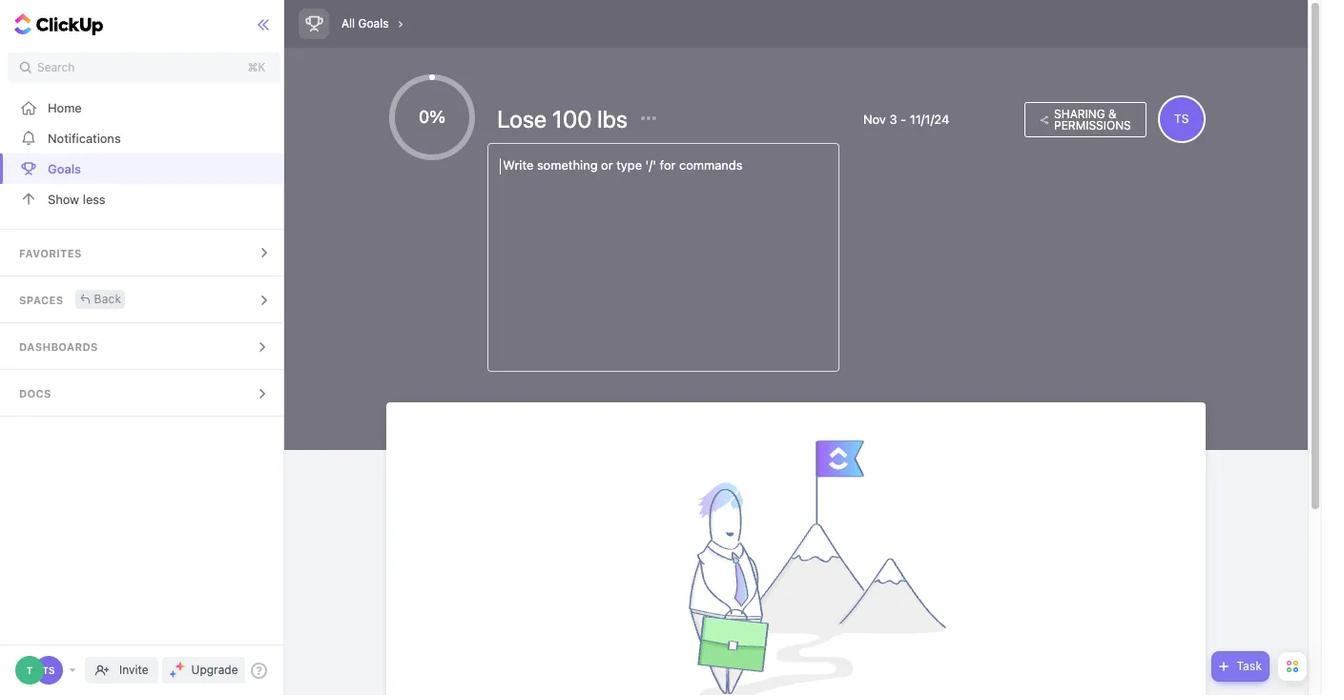 Task type: locate. For each thing, give the bounding box(es) containing it.
t
[[26, 665, 33, 676]]

ts right &
[[1174, 112, 1189, 126]]

goals
[[48, 161, 81, 176]]

1 horizontal spatial ts
[[1174, 112, 1189, 126]]

nov
[[863, 111, 886, 126]]

goals link
[[0, 154, 289, 184]]

all goals
[[341, 16, 389, 31]]

ts right t
[[42, 665, 55, 676]]

home
[[48, 100, 82, 115]]

all goals link
[[337, 11, 394, 36]]

lbs
[[597, 105, 627, 133]]

100
[[552, 105, 592, 133]]

notifications
[[48, 130, 121, 145]]

0 horizontal spatial ts
[[42, 665, 55, 676]]

favorites
[[19, 247, 82, 259]]

upgrade
[[191, 663, 238, 677]]

show less
[[48, 191, 106, 207]]

favorites button
[[0, 230, 289, 276]]

ts
[[1174, 112, 1189, 126], [42, 665, 55, 676]]

1 vertical spatial ts
[[42, 665, 55, 676]]

sparkle svg 1 image
[[175, 662, 185, 672]]

spaces
[[19, 294, 63, 306]]

back link
[[75, 290, 125, 309]]

0 vertical spatial ts
[[1174, 112, 1189, 126]]

home link
[[0, 93, 289, 123]]

3
[[889, 111, 897, 126]]



Task type: describe. For each thing, give the bounding box(es) containing it.
sidebar navigation
[[0, 0, 289, 695]]

sharing
[[1054, 106, 1105, 121]]

⌘k
[[248, 60, 266, 74]]

lose 100 lbs
[[497, 105, 633, 133]]

ts inside dropdown button
[[1174, 112, 1189, 126]]

docs
[[19, 387, 51, 400]]

less
[[83, 191, 106, 207]]

task
[[1237, 659, 1262, 673]]

dashboards
[[19, 341, 98, 353]]

11/1/24
[[910, 111, 949, 126]]

show
[[48, 191, 79, 207]]

permissions
[[1054, 118, 1131, 132]]

sparkle svg 2 image
[[169, 671, 177, 678]]

sharing & permissions
[[1054, 106, 1131, 132]]

nov 3 - 11/1/24
[[863, 111, 949, 126]]

lose
[[497, 105, 547, 133]]

invite
[[119, 663, 148, 677]]

ts inside sidebar navigation
[[42, 665, 55, 676]]

search
[[37, 60, 75, 74]]

ts button
[[1158, 95, 1205, 143]]

&
[[1108, 106, 1117, 121]]

-
[[901, 111, 906, 126]]

upgrade link
[[162, 657, 246, 684]]

back
[[94, 291, 122, 306]]

notifications link
[[0, 123, 289, 154]]



Task type: vqa. For each thing, say whether or not it's contained in the screenshot.
&
yes



